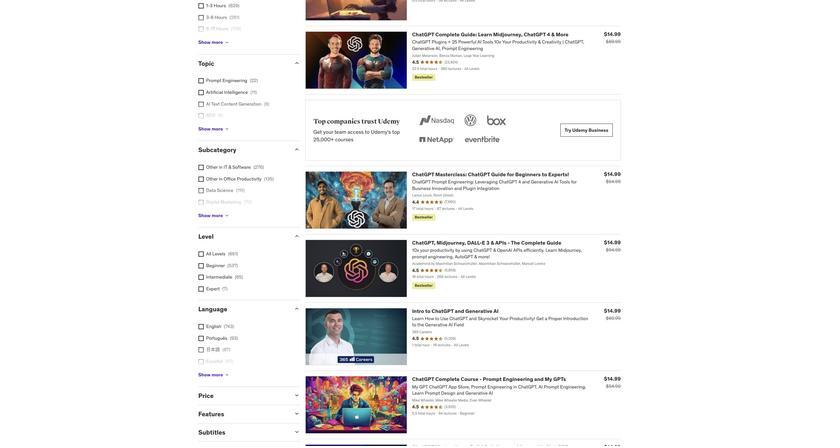 Task type: vqa. For each thing, say whether or not it's contained in the screenshot.


Task type: locate. For each thing, give the bounding box(es) containing it.
& right it
[[229, 164, 231, 170]]

show more down digital
[[198, 213, 223, 218]]

1 horizontal spatial &
[[491, 239, 495, 246]]

small image for features
[[294, 411, 300, 417]]

2 $14.99 $69.99 from the top
[[605, 307, 621, 321]]

dall-
[[468, 239, 482, 246]]

engineering up intelligence
[[223, 78, 247, 84]]

beginner
[[206, 263, 225, 269]]

marketing
[[221, 199, 241, 205]]

1 vertical spatial midjourney,
[[437, 239, 466, 246]]

more down 17
[[212, 39, 223, 45]]

and left the my
[[535, 376, 544, 383]]

- left "the"
[[508, 239, 510, 246]]

3 more from the top
[[212, 213, 223, 218]]

2 horizontal spatial to
[[542, 171, 548, 178]]

xsmall image for english
[[198, 324, 204, 330]]

show more down español
[[198, 372, 223, 378]]

subcategory button
[[198, 146, 288, 154]]

other for other in office productivity (135)
[[206, 176, 218, 182]]

3 $14.99 from the top
[[605, 239, 621, 246]]

other left it
[[206, 164, 218, 170]]

show more button for language
[[198, 368, 230, 382]]

udemy right the try
[[573, 127, 588, 133]]

2 more from the top
[[212, 126, 223, 132]]

levels
[[213, 251, 226, 257]]

show more for subcategory
[[198, 213, 223, 218]]

netapp image
[[418, 133, 456, 147]]

2 in from the top
[[219, 176, 223, 182]]

1 vertical spatial -
[[480, 376, 482, 383]]

0 horizontal spatial and
[[455, 308, 465, 314]]

show more button down digital
[[198, 209, 230, 222]]

show more
[[198, 39, 223, 45], [198, 126, 223, 132], [198, 213, 223, 218], [198, 372, 223, 378]]

1 small image from the top
[[294, 146, 300, 153]]

more down digital
[[212, 213, 223, 218]]

prompt
[[206, 78, 222, 84], [483, 376, 502, 383]]

0 vertical spatial $14.99 $69.99
[[605, 31, 621, 45]]

1 horizontal spatial and
[[535, 376, 544, 383]]

0 horizontal spatial udemy
[[378, 117, 400, 126]]

xsmall image left 日本語
[[198, 348, 204, 353]]

all
[[206, 251, 211, 257]]

entrepreneurship
[[206, 211, 242, 217]]

1 vertical spatial $94.99
[[606, 247, 621, 253]]

other for other in it & software (276)
[[206, 164, 218, 170]]

xsmall image for beginner
[[198, 263, 204, 269]]

2 vertical spatial complete
[[436, 376, 460, 383]]

complete
[[436, 31, 460, 38], [522, 239, 546, 246], [436, 376, 460, 383]]

complete left course on the bottom
[[436, 376, 460, 383]]

xsmall image
[[198, 3, 204, 9], [198, 15, 204, 20], [198, 27, 204, 32], [198, 90, 204, 95], [198, 102, 204, 107], [198, 113, 204, 118], [224, 126, 230, 132], [198, 165, 204, 170], [198, 177, 204, 182], [198, 188, 204, 193], [198, 200, 204, 205], [224, 213, 230, 218], [198, 252, 204, 257], [198, 263, 204, 269], [198, 287, 204, 292]]

intermediate (65)
[[206, 274, 243, 280]]

1 vertical spatial prompt
[[483, 376, 502, 383]]

0 horizontal spatial guide
[[492, 171, 506, 178]]

1 vertical spatial $14.99 $69.99
[[605, 307, 621, 321]]

udemy inside top companies trust udemy get your team access to udemy's top 25,000+ courses
[[378, 117, 400, 126]]

in for it
[[219, 164, 223, 170]]

1 vertical spatial other
[[206, 176, 218, 182]]

2 $94.99 from the top
[[606, 247, 621, 253]]

ai
[[206, 101, 210, 107], [494, 308, 499, 314]]

0 vertical spatial 3
[[210, 3, 213, 9]]

0 horizontal spatial engineering
[[223, 78, 247, 84]]

(276)
[[254, 164, 264, 170]]

chatgpt complete course - prompt engineering and my gpts link
[[412, 376, 567, 383]]

guide:
[[461, 31, 477, 38]]

guide
[[492, 171, 506, 178], [547, 239, 562, 246]]

show for language
[[198, 372, 211, 378]]

udemy up top
[[378, 117, 400, 126]]

get
[[314, 129, 322, 135]]

small image for subtitles
[[294, 429, 300, 435]]

more down español (83)
[[212, 372, 223, 378]]

1 show more from the top
[[198, 39, 223, 45]]

more down seo (5)
[[212, 126, 223, 132]]

features button
[[198, 410, 288, 418]]

1 $14.99 $69.99 from the top
[[605, 31, 621, 45]]

1 $14.99 $94.99 from the top
[[605, 171, 621, 185]]

0 horizontal spatial ai
[[206, 101, 210, 107]]

0 vertical spatial other
[[206, 164, 218, 170]]

xsmall image for 1-3 hours
[[198, 3, 204, 9]]

1 vertical spatial $14.99 $94.99
[[605, 239, 621, 253]]

show more button
[[198, 36, 230, 49], [198, 122, 230, 136], [198, 209, 230, 222], [198, 368, 230, 382]]

1 $14.99 from the top
[[605, 31, 621, 37]]

chatgpt
[[412, 31, 435, 38], [524, 31, 546, 38], [412, 171, 435, 178], [468, 171, 490, 178], [432, 308, 454, 314], [412, 376, 435, 383]]

3 show more button from the top
[[198, 209, 230, 222]]

hours right 1-
[[214, 3, 226, 9]]

(5)
[[218, 113, 223, 118]]

0 horizontal spatial midjourney,
[[437, 239, 466, 246]]

1 horizontal spatial udemy
[[573, 127, 588, 133]]

2 small image from the top
[[294, 306, 300, 312]]

3 up 6
[[210, 3, 213, 9]]

course
[[461, 376, 479, 383]]

show down seo
[[198, 126, 211, 132]]

$69.99 for chatgpt complete guide: learn midjourney, chatgpt 4 & more
[[606, 39, 621, 45]]

midjourney,
[[494, 31, 523, 38], [437, 239, 466, 246]]

small image for price
[[294, 392, 300, 399]]

0 vertical spatial small image
[[294, 60, 300, 66]]

$14.99 $94.99
[[605, 171, 621, 185], [605, 239, 621, 253]]

1 small image from the top
[[294, 60, 300, 66]]

level button
[[198, 233, 288, 241]]

complete right "the"
[[522, 239, 546, 246]]

ai right generative on the right bottom of the page
[[494, 308, 499, 314]]

engineering left the my
[[503, 376, 534, 383]]

midjourney, right learn
[[494, 31, 523, 38]]

show down digital
[[198, 213, 211, 218]]

xsmall image down topic at the top left of the page
[[198, 78, 204, 84]]

complete left guide:
[[436, 31, 460, 38]]

subtitles
[[198, 429, 226, 436]]

ai left 'text'
[[206, 101, 210, 107]]

subtitles button
[[198, 429, 288, 436]]

show more button down seo (5)
[[198, 122, 230, 136]]

to right intro
[[426, 308, 431, 314]]

more for topic
[[212, 126, 223, 132]]

2 $69.99 from the top
[[606, 315, 621, 321]]

2 show more from the top
[[198, 126, 223, 132]]

show more for language
[[198, 372, 223, 378]]

xsmall image for português
[[198, 336, 204, 341]]

3 right 'e'
[[487, 239, 490, 246]]

hours for 1-3 hours
[[214, 3, 226, 9]]

$14.99 $69.99
[[605, 31, 621, 45], [605, 307, 621, 321]]

price
[[198, 392, 214, 400]]

small image
[[294, 60, 300, 66], [294, 233, 300, 240], [294, 411, 300, 417]]

-
[[508, 239, 510, 246], [480, 376, 482, 383]]

(7)
[[223, 286, 228, 292]]

and left generative on the right bottom of the page
[[455, 308, 465, 314]]

show
[[198, 39, 211, 45], [198, 126, 211, 132], [198, 213, 211, 218], [198, 372, 211, 378]]

xsmall image left español
[[198, 359, 204, 365]]

1 $69.99 from the top
[[606, 39, 621, 45]]

show more button down 17
[[198, 36, 230, 49]]

chatgpt complete guide: learn midjourney, chatgpt 4 & more
[[412, 31, 569, 38]]

xsmall image for ai text content generation
[[198, 102, 204, 107]]

4 small image from the top
[[294, 429, 300, 435]]

show more down seo
[[198, 126, 223, 132]]

to left experts!
[[542, 171, 548, 178]]

1 horizontal spatial engineering
[[503, 376, 534, 383]]

xsmall image for seo
[[198, 113, 204, 118]]

1 vertical spatial complete
[[522, 239, 546, 246]]

1 horizontal spatial prompt
[[483, 376, 502, 383]]

generative
[[466, 308, 493, 314]]

$94.99
[[606, 179, 621, 185], [606, 247, 621, 253]]

- right course on the bottom
[[480, 376, 482, 383]]

0 vertical spatial $94.99
[[606, 179, 621, 185]]

chatgpt complete guide: learn midjourney, chatgpt 4 & more link
[[412, 31, 569, 38]]

1 vertical spatial &
[[229, 164, 231, 170]]

hours
[[214, 3, 226, 9], [215, 14, 227, 20], [216, 26, 229, 32], [215, 38, 227, 43]]

4 show more from the top
[[198, 372, 223, 378]]

$14.99 $69.99 for chatgpt complete guide: learn midjourney, chatgpt 4 & more
[[605, 31, 621, 45]]

0 vertical spatial to
[[365, 129, 370, 135]]

3 show from the top
[[198, 213, 211, 218]]

small image for level
[[294, 233, 300, 240]]

top companies trust udemy get your team access to udemy's top 25,000+ courses
[[314, 117, 400, 143]]

show more down the 6- on the left of the page
[[198, 39, 223, 45]]

xsmall image left português
[[198, 336, 204, 341]]

2 small image from the top
[[294, 233, 300, 240]]

1 vertical spatial in
[[219, 176, 223, 182]]

4 show from the top
[[198, 372, 211, 378]]

(93)
[[230, 335, 238, 341]]

0 vertical spatial guide
[[492, 171, 506, 178]]

show more button down español
[[198, 368, 230, 382]]

0 vertical spatial -
[[508, 239, 510, 246]]

0 vertical spatial complete
[[436, 31, 460, 38]]

(629)
[[229, 3, 240, 9]]

0 vertical spatial $14.99 $94.99
[[605, 171, 621, 185]]

english (743)
[[206, 324, 234, 330]]

hours right 17
[[216, 26, 229, 32]]

in left it
[[219, 164, 223, 170]]

3 small image from the top
[[294, 411, 300, 417]]

seo (5)
[[206, 113, 223, 118]]

other up data on the top left
[[206, 176, 218, 182]]

1 $94.99 from the top
[[606, 179, 621, 185]]

chatgpt masterclass: chatgpt guide for beginners to experts! link
[[412, 171, 570, 178]]

access
[[348, 129, 364, 135]]

0 horizontal spatial to
[[365, 129, 370, 135]]

xsmall image for 6-17 hours
[[198, 27, 204, 32]]

in
[[219, 164, 223, 170], [219, 176, 223, 182]]

$14.99
[[605, 31, 621, 37], [605, 171, 621, 177], [605, 239, 621, 246], [605, 307, 621, 314], [605, 376, 621, 382]]

17+
[[206, 38, 213, 43]]

xsmall image left english
[[198, 324, 204, 330]]

$14.99 for chatgpt complete guide: learn midjourney, chatgpt 4 & more
[[605, 31, 621, 37]]

to down trust
[[365, 129, 370, 135]]

español (83)
[[206, 359, 233, 365]]

6-
[[206, 26, 211, 32]]

hours right 6
[[215, 14, 227, 20]]

1 vertical spatial udemy
[[573, 127, 588, 133]]

0 vertical spatial in
[[219, 164, 223, 170]]

1 horizontal spatial ai
[[494, 308, 499, 314]]

xsmall image down (83)
[[224, 372, 230, 378]]

(87)
[[223, 347, 231, 353]]

1 vertical spatial guide
[[547, 239, 562, 246]]

copywriting
[[206, 124, 231, 130]]

team
[[335, 129, 347, 135]]

$69.99
[[606, 39, 621, 45], [606, 315, 621, 321]]

2 vertical spatial to
[[426, 308, 431, 314]]

small image
[[294, 146, 300, 153], [294, 306, 300, 312], [294, 392, 300, 399], [294, 429, 300, 435]]

complete for chatgpt complete course - prompt engineering and my gpts
[[436, 376, 460, 383]]

box image
[[486, 113, 508, 128]]

1 horizontal spatial 3
[[487, 239, 490, 246]]

0 vertical spatial prompt
[[206, 78, 222, 84]]

0 vertical spatial udemy
[[378, 117, 400, 126]]

0 vertical spatial &
[[552, 31, 555, 38]]

intro to chatgpt and generative ai link
[[412, 308, 499, 314]]

udemy's
[[371, 129, 391, 135]]

more
[[556, 31, 569, 38]]

my
[[545, 376, 553, 383]]

e
[[482, 239, 486, 246]]

other
[[206, 164, 218, 170], [206, 176, 218, 182]]

5 $14.99 from the top
[[605, 376, 621, 382]]

(261)
[[230, 14, 240, 20]]

17+ hours
[[206, 38, 227, 43]]

prompt engineering (22)
[[206, 78, 258, 84]]

& right 4
[[552, 31, 555, 38]]

2 show from the top
[[198, 126, 211, 132]]

1 in from the top
[[219, 164, 223, 170]]

xsmall image left intermediate
[[198, 275, 204, 280]]

2 $14.99 from the top
[[605, 171, 621, 177]]

(135)
[[264, 176, 274, 182]]

generation
[[239, 101, 262, 107]]

prompt right course on the bottom
[[483, 376, 502, 383]]

midjourney, left dall-
[[437, 239, 466, 246]]

udemy
[[378, 117, 400, 126], [573, 127, 588, 133]]

intro to chatgpt and generative ai
[[412, 308, 499, 314]]

& left apis
[[491, 239, 495, 246]]

show down the 6- on the left of the page
[[198, 39, 211, 45]]

2 vertical spatial small image
[[294, 411, 300, 417]]

4 show more button from the top
[[198, 368, 230, 382]]

xsmall image
[[224, 40, 230, 45], [198, 78, 204, 84], [198, 275, 204, 280], [198, 324, 204, 330], [198, 336, 204, 341], [198, 348, 204, 353], [198, 359, 204, 365], [224, 372, 230, 378]]

show down español
[[198, 372, 211, 378]]

2 other from the top
[[206, 176, 218, 182]]

0 vertical spatial and
[[455, 308, 465, 314]]

courses
[[335, 136, 354, 143]]

español
[[206, 359, 223, 365]]

1 other from the top
[[206, 164, 218, 170]]

(22)
[[250, 78, 258, 84]]

xsmall image for data science
[[198, 188, 204, 193]]

prompt up artificial
[[206, 78, 222, 84]]

1 horizontal spatial guide
[[547, 239, 562, 246]]

other in office productivity (135)
[[206, 176, 274, 182]]

in left office
[[219, 176, 223, 182]]

&
[[552, 31, 555, 38], [229, 164, 231, 170], [491, 239, 495, 246]]

2 $14.99 $94.99 from the top
[[605, 239, 621, 253]]

0 horizontal spatial 3
[[210, 3, 213, 9]]

4 more from the top
[[212, 372, 223, 378]]

0 vertical spatial midjourney,
[[494, 31, 523, 38]]

2 show more button from the top
[[198, 122, 230, 136]]

2 vertical spatial &
[[491, 239, 495, 246]]

0 vertical spatial $69.99
[[606, 39, 621, 45]]

4 $14.99 from the top
[[605, 307, 621, 314]]

3 small image from the top
[[294, 392, 300, 399]]

1 more from the top
[[212, 39, 223, 45]]

1 vertical spatial $69.99
[[606, 315, 621, 321]]

3-
[[206, 14, 211, 20]]

1 vertical spatial small image
[[294, 233, 300, 240]]

3 show more from the top
[[198, 213, 223, 218]]



Task type: describe. For each thing, give the bounding box(es) containing it.
6
[[211, 14, 214, 20]]

features
[[198, 410, 224, 418]]

1 vertical spatial to
[[542, 171, 548, 178]]

$14.99 for chatgpt masterclass: chatgpt guide for beginners to experts!
[[605, 171, 621, 177]]

show for topic
[[198, 126, 211, 132]]

complete for chatgpt complete guide: learn midjourney, chatgpt 4 & more
[[436, 31, 460, 38]]

1 vertical spatial 3
[[487, 239, 490, 246]]

0 vertical spatial ai
[[206, 101, 210, 107]]

topic
[[198, 59, 214, 67]]

in for office
[[219, 176, 223, 182]]

$54.99
[[606, 384, 621, 390]]

0 horizontal spatial &
[[229, 164, 231, 170]]

chatgpt, midjourney, dall-e 3 & apis - the complete guide link
[[412, 239, 562, 246]]

the
[[511, 239, 520, 246]]

xsmall image for artificial intelligence
[[198, 90, 204, 95]]

$14.99 $54.99
[[605, 376, 621, 390]]

(128)
[[231, 26, 241, 32]]

hours for 3-6 hours
[[215, 14, 227, 20]]

topic button
[[198, 59, 288, 67]]

xsmall image for other in office productivity
[[198, 177, 204, 182]]

(743)
[[224, 324, 234, 330]]

chatgpt,
[[412, 239, 436, 246]]

chatgpt complete course - prompt engineering and my gpts
[[412, 376, 567, 383]]

xsmall image for 日本語
[[198, 348, 204, 353]]

$14.99 $94.99 for chatgpt masterclass: chatgpt guide for beginners to experts!
[[605, 171, 621, 185]]

$14.99 for chatgpt complete course - prompt engineering and my gpts
[[605, 376, 621, 382]]

intro
[[412, 308, 424, 314]]

try
[[565, 127, 572, 133]]

other in it & software (276)
[[206, 164, 264, 170]]

content
[[221, 101, 238, 107]]

more for subcategory
[[212, 213, 223, 218]]

1 vertical spatial and
[[535, 376, 544, 383]]

artificial
[[206, 89, 223, 95]]

2 horizontal spatial &
[[552, 31, 555, 38]]

small image for language
[[294, 306, 300, 312]]

1 vertical spatial ai
[[494, 308, 499, 314]]

apis
[[496, 239, 507, 246]]

small image for subcategory
[[294, 146, 300, 153]]

nasdaq image
[[418, 113, 456, 128]]

$14.99 for chatgpt, midjourney, dall-e 3 & apis - the complete guide
[[605, 239, 621, 246]]

data science (115)
[[206, 188, 245, 193]]

data
[[206, 188, 216, 193]]

português
[[206, 335, 228, 341]]

(11)
[[251, 89, 257, 95]]

hours for 6-17 hours
[[216, 26, 229, 32]]

$14.99 $94.99 for chatgpt, midjourney, dall-e 3 & apis - the complete guide
[[605, 239, 621, 253]]

xsmall image down 6-17 hours (128)
[[224, 40, 230, 45]]

expert (7)
[[206, 286, 228, 292]]

more for language
[[212, 372, 223, 378]]

hours right 17+
[[215, 38, 227, 43]]

show more for topic
[[198, 126, 223, 132]]

$94.99 for chatgpt, midjourney, dall-e 3 & apis - the complete guide
[[606, 247, 621, 253]]

show for subcategory
[[198, 213, 211, 218]]

learn
[[479, 31, 492, 38]]

1 show more button from the top
[[198, 36, 230, 49]]

office
[[224, 176, 236, 182]]

$14.99 for intro to chatgpt and generative ai
[[605, 307, 621, 314]]

xsmall image for expert
[[198, 287, 204, 292]]

1 vertical spatial engineering
[[503, 376, 534, 383]]

chatgpt masterclass: chatgpt guide for beginners to experts!
[[412, 171, 570, 178]]

(83)
[[225, 359, 233, 365]]

language button
[[198, 305, 288, 313]]

xsmall image for intermediate
[[198, 275, 204, 280]]

xsmall image for 3-6 hours
[[198, 15, 204, 20]]

beginners
[[516, 171, 541, 178]]

eventbrite image
[[464, 133, 501, 147]]

$14.99 $69.99 for intro to chatgpt and generative ai
[[605, 307, 621, 321]]

experts!
[[549, 171, 570, 178]]

$69.99 for intro to chatgpt and generative ai
[[606, 315, 621, 321]]

all levels (661)
[[206, 251, 238, 257]]

small image for topic
[[294, 60, 300, 66]]

seo
[[206, 113, 215, 118]]

productivity
[[237, 176, 262, 182]]

show more button for topic
[[198, 122, 230, 136]]

business
[[589, 127, 609, 133]]

17
[[211, 26, 215, 32]]

gpts
[[554, 376, 567, 383]]

beginner (537)
[[206, 263, 238, 269]]

subcategory
[[198, 146, 236, 154]]

science
[[217, 188, 233, 193]]

show more button for subcategory
[[198, 209, 230, 222]]

intermediate
[[206, 274, 233, 280]]

(661)
[[228, 251, 238, 257]]

(537)
[[228, 263, 238, 269]]

it
[[224, 164, 228, 170]]

price button
[[198, 392, 288, 400]]

日本語
[[206, 347, 220, 353]]

xsmall image for other in it & software
[[198, 165, 204, 170]]

software
[[233, 164, 251, 170]]

1-
[[206, 3, 210, 9]]

try udemy business link
[[561, 124, 613, 137]]

中文
[[206, 370, 215, 376]]

(65)
[[235, 274, 243, 280]]

$94.99 for chatgpt masterclass: chatgpt guide for beginners to experts!
[[606, 179, 621, 185]]

português (93)
[[206, 335, 238, 341]]

xsmall image for all levels
[[198, 252, 204, 257]]

0 horizontal spatial prompt
[[206, 78, 222, 84]]

1 horizontal spatial midjourney,
[[494, 31, 523, 38]]

3-6 hours (261)
[[206, 14, 240, 20]]

0 horizontal spatial -
[[480, 376, 482, 383]]

trust
[[362, 117, 377, 126]]

masterclass:
[[436, 171, 467, 178]]

top
[[314, 117, 326, 126]]

volkswagen image
[[464, 113, 478, 128]]

0 vertical spatial engineering
[[223, 78, 247, 84]]

xsmall image for digital marketing
[[198, 200, 204, 205]]

artificial intelligence (11)
[[206, 89, 257, 95]]

digital marketing (70)
[[206, 199, 252, 205]]

1-3 hours (629)
[[206, 3, 240, 9]]

digital
[[206, 199, 220, 205]]

6-17 hours (128)
[[206, 26, 241, 32]]

xsmall image for prompt
[[198, 78, 204, 84]]

english
[[206, 324, 221, 330]]

top
[[392, 129, 400, 135]]

expert
[[206, 286, 220, 292]]

xsmall image for español
[[198, 359, 204, 365]]

to inside top companies trust udemy get your team access to udemy's top 25,000+ courses
[[365, 129, 370, 135]]

companies
[[327, 117, 361, 126]]

1 horizontal spatial -
[[508, 239, 510, 246]]

1 horizontal spatial to
[[426, 308, 431, 314]]

ai text content generation (8)
[[206, 101, 270, 107]]

1 show from the top
[[198, 39, 211, 45]]

language
[[198, 305, 228, 313]]



